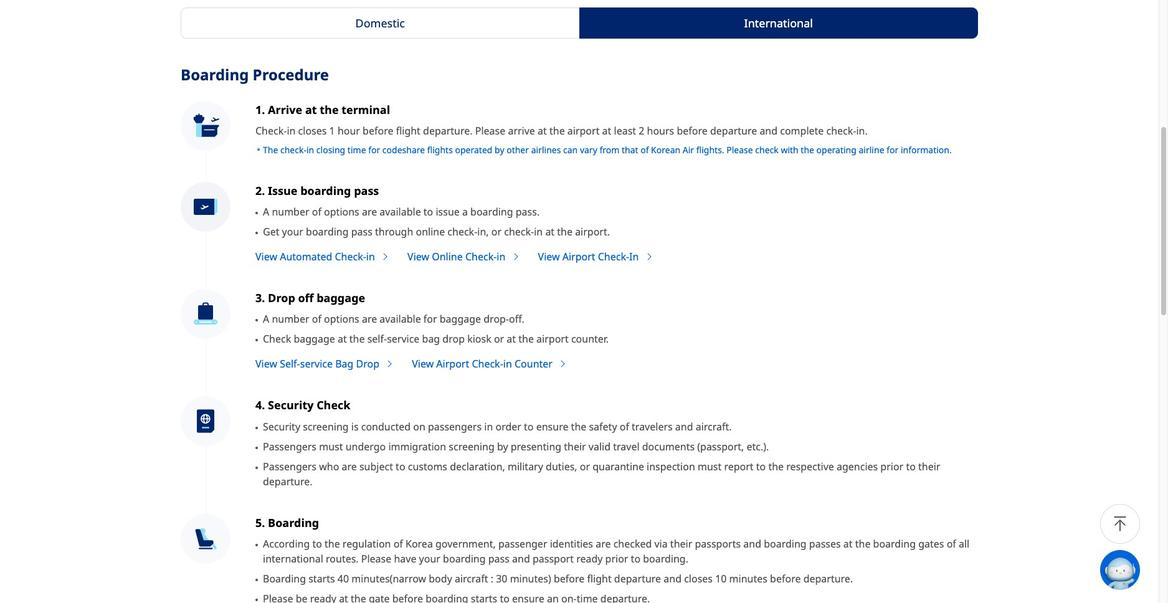Task type: locate. For each thing, give the bounding box(es) containing it.
airport up "vary"
[[568, 124, 600, 138]]

in
[[287, 124, 296, 138], [307, 144, 314, 156], [534, 225, 543, 239], [366, 250, 375, 264], [497, 250, 506, 264], [503, 357, 512, 371], [484, 420, 493, 433]]

of inside check-in closes 1 hour before flight departure. please arrive at the airport at least 2 hours before departure and complete check-in. the check-in closing time for codeshare flights operated by other airlines can vary from that of korean air flights. please check with the operating airline for information.
[[641, 144, 649, 156]]

and up check
[[760, 124, 778, 138]]

departure. inside security screening is conducted on passengers in order to ensure the safety of travelers and aircraft. passengers must undergo immigration screening by presenting their valid travel documents (passport, etc.). passengers who are subject to customs declaration, military duties, or quarantine inspection must report to the respective agencies prior to their departure.
[[263, 475, 313, 488]]

are up self- on the left of the page
[[362, 312, 377, 326]]

a
[[263, 205, 269, 219], [263, 312, 269, 326]]

of up travel
[[620, 420, 629, 433]]

airport down drop
[[436, 357, 469, 371]]

conducted
[[361, 420, 411, 433]]

0 vertical spatial pass
[[354, 183, 379, 198]]

agencies
[[837, 460, 878, 473]]

security down 4. security check
[[263, 420, 300, 433]]

0 vertical spatial your
[[282, 225, 303, 239]]

1 a from the top
[[263, 205, 269, 219]]

1 vertical spatial a
[[263, 312, 269, 326]]

a inside a number of options are available for baggage drop-off. check baggage at the self-service bag drop kiosk or at the airport counter.
[[263, 312, 269, 326]]

must
[[319, 440, 343, 453], [698, 460, 722, 473]]

for right airline
[[887, 144, 899, 156]]

to up international
[[312, 537, 322, 551]]

off
[[298, 291, 314, 306]]

1 vertical spatial pass
[[351, 225, 373, 239]]

1 horizontal spatial service
[[387, 332, 420, 346]]

1 available from the top
[[380, 205, 421, 219]]

2 a from the top
[[263, 312, 269, 326]]

view down pass.
[[538, 250, 560, 264]]

flight inside check-in closes 1 hour before flight departure. please arrive at the airport at least 2 hours before departure and complete check-in. the check-in closing time for codeshare flights operated by other airlines can vary from that of korean air flights. please check with the operating airline for information.
[[396, 124, 421, 138]]

a up get
[[263, 205, 269, 219]]

airport inside view airport check-in counter link
[[436, 357, 469, 371]]

air
[[683, 144, 694, 156]]

or for baggage
[[494, 332, 504, 346]]

2 vertical spatial departure.
[[804, 572, 853, 585]]

0 vertical spatial baggage
[[317, 291, 365, 306]]

1 vertical spatial options
[[324, 312, 359, 326]]

through
[[375, 225, 413, 239]]

are right who
[[342, 460, 357, 473]]

1 vertical spatial airport
[[436, 357, 469, 371]]

0 vertical spatial screening
[[303, 420, 349, 433]]

view inside view airport check-in counter link
[[412, 357, 434, 371]]

screening
[[303, 420, 349, 433], [449, 440, 495, 453]]

closes inside the according to the regulation of korea government, passenger identities are checked via their passports and boarding passes at the boarding gates of all international routes. please have your boarding pass and passport ready prior to boarding. boarding starts 40 minutes(narrow body aircraft : 30 minutes) before flight departure and closes 10 minutes before departure.
[[684, 572, 713, 585]]

subject
[[359, 460, 393, 473]]

0 vertical spatial or
[[491, 225, 502, 239]]

0 horizontal spatial airport
[[436, 357, 469, 371]]

of left all
[[947, 537, 956, 551]]

can
[[563, 144, 578, 156]]

bag
[[422, 332, 440, 346]]

must up who
[[319, 440, 343, 453]]

or right in,
[[491, 225, 502, 239]]

passengers left who
[[263, 460, 317, 473]]

security screening is conducted on passengers in order to ensure the safety of travelers and aircraft. passengers must undergo immigration screening by presenting their valid travel documents (passport, etc.). passengers who are subject to customs declaration, military duties, or quarantine inspection must report to the respective agencies prior to their departure.
[[263, 420, 941, 488]]

prior inside security screening is conducted on passengers in order to ensure the safety of travelers and aircraft. passengers must undergo immigration screening by presenting their valid travel documents (passport, etc.). passengers who are subject to customs declaration, military duties, or quarantine inspection must report to the respective agencies prior to their departure.
[[881, 460, 904, 473]]

1 vertical spatial number
[[272, 312, 309, 326]]

for inside a number of options are available for baggage drop-off. check baggage at the self-service bag drop kiosk or at the airport counter.
[[424, 312, 437, 326]]

by left other
[[495, 144, 504, 156]]

available for 2. issue boarding pass
[[380, 205, 421, 219]]

1 vertical spatial passengers
[[263, 460, 317, 473]]

0 horizontal spatial check
[[263, 332, 291, 346]]

2.
[[255, 183, 265, 198]]

inspection
[[647, 460, 695, 473]]

airport inside a number of options are available for baggage drop-off. check baggage at the self-service bag drop kiosk or at the airport counter.
[[537, 332, 569, 346]]

your right get
[[282, 225, 303, 239]]

pass down time
[[354, 183, 379, 198]]

and down passenger at the bottom left of the page
[[512, 552, 530, 566]]

1 vertical spatial closes
[[684, 572, 713, 585]]

the
[[320, 102, 339, 117], [550, 124, 565, 138], [801, 144, 814, 156], [557, 225, 573, 239], [349, 332, 365, 346], [519, 332, 534, 346], [571, 420, 587, 433], [769, 460, 784, 473], [325, 537, 340, 551], [855, 537, 871, 551]]

are inside security screening is conducted on passengers in order to ensure the safety of travelers and aircraft. passengers must undergo immigration screening by presenting their valid travel documents (passport, etc.). passengers who are subject to customs declaration, military duties, or quarantine inspection must report to the respective agencies prior to their departure.
[[342, 460, 357, 473]]

boarding left 'passes'
[[764, 537, 807, 551]]

1 horizontal spatial please
[[475, 124, 505, 138]]

check up self-
[[263, 332, 291, 346]]

0 horizontal spatial departure
[[614, 572, 661, 585]]

of down 3. drop off baggage
[[312, 312, 321, 326]]

government,
[[436, 537, 496, 551]]

2 options from the top
[[324, 312, 359, 326]]

of up have
[[394, 537, 403, 551]]

closes down 1. arrive at the terminal at the top left
[[298, 124, 327, 138]]

1 horizontal spatial departure.
[[423, 124, 473, 138]]

codeshare
[[382, 144, 425, 156]]

check- up the
[[255, 124, 287, 138]]

0 horizontal spatial your
[[282, 225, 303, 239]]

0 vertical spatial options
[[324, 205, 359, 219]]

security
[[268, 398, 314, 413], [263, 420, 300, 433]]

airport
[[562, 250, 595, 264], [436, 357, 469, 371]]

that
[[622, 144, 638, 156]]

closes inside check-in closes 1 hour before flight departure. please arrive at the airport at least 2 hours before departure and complete check-in. the check-in closing time for codeshare flights operated by other airlines can vary from that of korean air flights. please check with the operating airline for information.
[[298, 124, 327, 138]]

to inside a number of options are available to issue a boarding pass. get your boarding pass through online check-in, or check-in at the airport.
[[424, 205, 433, 219]]

departure. up "5. boarding"
[[263, 475, 313, 488]]

1 horizontal spatial for
[[424, 312, 437, 326]]

passenger
[[498, 537, 547, 551]]

before
[[363, 124, 393, 138], [677, 124, 708, 138], [554, 572, 585, 585], [770, 572, 801, 585]]

kiosk
[[467, 332, 491, 346]]

available up through
[[380, 205, 421, 219]]

or inside a number of options are available to issue a boarding pass. get your boarding pass through online check-in, or check-in at the airport.
[[491, 225, 502, 239]]

1 horizontal spatial airport
[[562, 250, 595, 264]]

for right time
[[368, 144, 380, 156]]

0 horizontal spatial prior
[[605, 552, 628, 566]]

1 hour
[[329, 124, 360, 138]]

1 vertical spatial available
[[380, 312, 421, 326]]

pass left through
[[351, 225, 373, 239]]

1 vertical spatial departure
[[614, 572, 661, 585]]

are
[[362, 205, 377, 219], [362, 312, 377, 326], [342, 460, 357, 473], [596, 537, 611, 551]]

1 vertical spatial flight
[[587, 572, 612, 585]]

1 vertical spatial by
[[497, 440, 508, 453]]

0 vertical spatial a
[[263, 205, 269, 219]]

airport for view airport check-in counter
[[436, 357, 469, 371]]

2 number from the top
[[272, 312, 309, 326]]

view self-service bag drop
[[255, 357, 382, 371]]

airport up counter
[[537, 332, 569, 346]]

are inside a number of options are available to issue a boarding pass. get your boarding pass through online check-in, or check-in at the airport.
[[362, 205, 377, 219]]

0 vertical spatial available
[[380, 205, 421, 219]]

issue
[[268, 183, 298, 198]]

check- for view automated check-in
[[335, 250, 366, 264]]

by down order
[[497, 440, 508, 453]]

departure. up the "flights"
[[423, 124, 473, 138]]

on
[[413, 420, 425, 433]]

1 horizontal spatial prior
[[881, 460, 904, 473]]

via
[[655, 537, 668, 551]]

valid
[[589, 440, 611, 453]]

1 number from the top
[[272, 205, 309, 219]]

0 vertical spatial airport
[[568, 124, 600, 138]]

2 available from the top
[[380, 312, 421, 326]]

view down online
[[408, 250, 429, 264]]

baggage up view self-service bag drop
[[294, 332, 335, 346]]

departure. inside the according to the regulation of korea government, passenger identities are checked via their passports and boarding passes at the boarding gates of all international routes. please have your boarding pass and passport ready prior to boarding. boarding starts 40 minutes(narrow body aircraft : 30 minutes) before flight departure and closes 10 minutes before departure.
[[804, 572, 853, 585]]

1 vertical spatial service
[[300, 357, 333, 371]]

0 vertical spatial passengers
[[263, 440, 317, 453]]

view for view airport check-in
[[538, 250, 560, 264]]

(passport,
[[697, 440, 744, 453]]

pass inside a number of options are available to issue a boarding pass. get your boarding pass through online check-in, or check-in at the airport.
[[351, 225, 373, 239]]

available
[[380, 205, 421, 219], [380, 312, 421, 326]]

view for view online check-in
[[408, 250, 429, 264]]

service inside a number of options are available for baggage drop-off. check baggage at the self-service bag drop kiosk or at the airport counter.
[[387, 332, 420, 346]]

at up airlines
[[538, 124, 547, 138]]

number for drop
[[272, 312, 309, 326]]

1 vertical spatial their
[[918, 460, 941, 473]]

2 vertical spatial baggage
[[294, 332, 335, 346]]

0 vertical spatial flight
[[396, 124, 421, 138]]

please up operated at the left of page
[[475, 124, 505, 138]]

number inside a number of options are available for baggage drop-off. check baggage at the self-service bag drop kiosk or at the airport counter.
[[272, 312, 309, 326]]

to
[[424, 205, 433, 219], [524, 420, 534, 433], [396, 460, 405, 473], [756, 460, 766, 473], [906, 460, 916, 473], [312, 537, 322, 551], [631, 552, 641, 566]]

to right order
[[524, 420, 534, 433]]

40 minutes(narrow
[[338, 572, 426, 585]]

available inside a number of options are available for baggage drop-off. check baggage at the self-service bag drop kiosk or at the airport counter.
[[380, 312, 421, 326]]

available for 3. drop off baggage
[[380, 312, 421, 326]]

etc.).
[[747, 440, 769, 453]]

0 horizontal spatial departure.
[[263, 475, 313, 488]]

before right 10 minutes
[[770, 572, 801, 585]]

online
[[416, 225, 445, 239]]

presenting
[[511, 440, 561, 453]]

view inside view self-service bag drop link
[[255, 357, 277, 371]]

0 vertical spatial number
[[272, 205, 309, 219]]

boarding inside the according to the regulation of korea government, passenger identities are checked via their passports and boarding passes at the boarding gates of all international routes. please have your boarding pass and passport ready prior to boarding. boarding starts 40 minutes(narrow body aircraft : 30 minutes) before flight departure and closes 10 minutes before departure.
[[263, 572, 306, 585]]

0 horizontal spatial for
[[368, 144, 380, 156]]

passengers
[[263, 440, 317, 453], [263, 460, 317, 473]]

1 horizontal spatial your
[[419, 552, 441, 566]]

check
[[263, 332, 291, 346], [317, 398, 350, 413]]

service
[[387, 332, 420, 346], [300, 357, 333, 371]]

2 vertical spatial pass
[[488, 552, 510, 566]]

10 minutes
[[715, 572, 768, 585]]

operating
[[817, 144, 857, 156]]

0 vertical spatial service
[[387, 332, 420, 346]]

0 vertical spatial departure.
[[423, 124, 473, 138]]

0 vertical spatial their
[[564, 440, 586, 453]]

1.
[[255, 102, 265, 117]]

and inside check-in closes 1 hour before flight departure. please arrive at the airport at least 2 hours before departure and complete check-in. the check-in closing time for codeshare flights operated by other airlines can vary from that of korean air flights. please check with the operating airline for information.
[[760, 124, 778, 138]]

airport down airport.
[[562, 250, 595, 264]]

view inside view online check-in link
[[408, 250, 429, 264]]

the inside a number of options are available to issue a boarding pass. get your boarding pass through online check-in, or check-in at the airport.
[[557, 225, 573, 239]]

counter.
[[571, 332, 609, 346]]

available up self- on the left of the page
[[380, 312, 421, 326]]

all
[[959, 537, 970, 551]]

flight
[[396, 124, 421, 138], [587, 572, 612, 585]]

1 horizontal spatial screening
[[449, 440, 495, 453]]

options for baggage
[[324, 312, 359, 326]]

options down 2. issue boarding pass
[[324, 205, 359, 219]]

boarding
[[300, 183, 351, 198], [470, 205, 513, 219], [306, 225, 349, 239], [764, 537, 807, 551], [873, 537, 916, 551], [443, 552, 486, 566]]

1 vertical spatial please
[[727, 144, 753, 156]]

1 vertical spatial check
[[317, 398, 350, 413]]

closes
[[298, 124, 327, 138], [684, 572, 713, 585]]

or right 'kiosk'
[[494, 332, 504, 346]]

boarding left gates
[[873, 537, 916, 551]]

1 horizontal spatial their
[[670, 537, 692, 551]]

boarding up the view automated check-in link
[[306, 225, 349, 239]]

security right 4.
[[268, 398, 314, 413]]

0 horizontal spatial closes
[[298, 124, 327, 138]]

travelers
[[632, 420, 673, 433]]

check- for view airport check-in
[[598, 250, 629, 264]]

1 horizontal spatial must
[[698, 460, 722, 473]]

0 horizontal spatial their
[[564, 440, 586, 453]]

check-
[[827, 124, 856, 138], [280, 144, 307, 156], [448, 225, 477, 239], [504, 225, 534, 239]]

number down the issue at the left top of the page
[[272, 205, 309, 219]]

3.
[[255, 291, 265, 306]]

of inside a number of options are available for baggage drop-off. check baggage at the self-service bag drop kiosk or at the airport counter.
[[312, 312, 321, 326]]

check
[[755, 144, 779, 156]]

number inside a number of options are available to issue a boarding pass. get your boarding pass through online check-in, or check-in at the airport.
[[272, 205, 309, 219]]

at right 'passes'
[[844, 537, 853, 551]]

available inside a number of options are available to issue a boarding pass. get your boarding pass through online check-in, or check-in at the airport.
[[380, 205, 421, 219]]

view left self-
[[255, 357, 277, 371]]

departure inside check-in closes 1 hour before flight departure. please arrive at the airport at least 2 hours before departure and complete check-in. the check-in closing time for codeshare flights operated by other airlines can vary from that of korean air flights. please check with the operating airline for information.
[[710, 124, 757, 138]]

customs
[[408, 460, 447, 473]]

2 horizontal spatial departure.
[[804, 572, 853, 585]]

1 vertical spatial your
[[419, 552, 441, 566]]

are up ready
[[596, 537, 611, 551]]

options down 3. drop off baggage
[[324, 312, 359, 326]]

check- down a in the left of the page
[[448, 225, 477, 239]]

korea
[[406, 537, 433, 551]]

1 vertical spatial drop
[[356, 357, 379, 371]]

0 horizontal spatial please
[[361, 552, 391, 566]]

please left check
[[727, 144, 753, 156]]

please down regulation
[[361, 552, 391, 566]]

airport inside view airport check-in link
[[562, 250, 595, 264]]

passengers down 4. security check
[[263, 440, 317, 453]]

your down korea
[[419, 552, 441, 566]]

0 vertical spatial prior
[[881, 460, 904, 473]]

the left airport.
[[557, 225, 573, 239]]

drop right bag
[[356, 357, 379, 371]]

1 vertical spatial departure.
[[263, 475, 313, 488]]

2 vertical spatial boarding
[[263, 572, 306, 585]]

flight down ready
[[587, 572, 612, 585]]

view inside the view automated check-in link
[[255, 250, 277, 264]]

2 horizontal spatial their
[[918, 460, 941, 473]]

departure up flights. on the top right of the page
[[710, 124, 757, 138]]

2 hours
[[639, 124, 674, 138]]

of inside security screening is conducted on passengers in order to ensure the safety of travelers and aircraft. passengers must undergo immigration screening by presenting their valid travel documents (passport, etc.). passengers who are subject to customs declaration, military duties, or quarantine inspection must report to the respective agencies prior to their departure.
[[620, 420, 629, 433]]

1 options from the top
[[324, 205, 359, 219]]

or right duties, at the left bottom
[[580, 460, 590, 473]]

view down get
[[255, 250, 277, 264]]

baggage right off
[[317, 291, 365, 306]]

number down off
[[272, 312, 309, 326]]

are up through
[[362, 205, 377, 219]]

0 vertical spatial security
[[268, 398, 314, 413]]

5. boarding
[[255, 515, 319, 530]]

check- for view online check-in
[[465, 250, 497, 264]]

2 vertical spatial please
[[361, 552, 391, 566]]

pass up '30'
[[488, 552, 510, 566]]

0 vertical spatial by
[[495, 144, 504, 156]]

2 vertical spatial or
[[580, 460, 590, 473]]

view airport check-in link
[[538, 249, 654, 264]]

0 vertical spatial check
[[263, 332, 291, 346]]

check- down 'kiosk'
[[472, 357, 503, 371]]

prior down checked
[[605, 552, 628, 566]]

check- down in,
[[465, 250, 497, 264]]

view down bag
[[412, 357, 434, 371]]

0 horizontal spatial drop
[[268, 291, 295, 306]]

at up bag
[[338, 332, 347, 346]]

0 vertical spatial drop
[[268, 291, 295, 306]]

view for view self-service bag drop
[[255, 357, 277, 371]]

options inside a number of options are available to issue a boarding pass. get your boarding pass through online check-in, or check-in at the airport.
[[324, 205, 359, 219]]

baggage up drop
[[440, 312, 481, 326]]

departure down boarding.
[[614, 572, 661, 585]]

prior
[[881, 460, 904, 473], [605, 552, 628, 566]]

0 horizontal spatial service
[[300, 357, 333, 371]]

terminal
[[342, 102, 390, 117]]

airport inside check-in closes 1 hour before flight departure. please arrive at the airport at least 2 hours before departure and complete check-in. the check-in closing time for codeshare flights operated by other airlines can vary from that of korean air flights. please check with the operating airline for information.
[[568, 124, 600, 138]]

boarding guide menu menu bar
[[181, 8, 978, 39]]

departure. inside check-in closes 1 hour before flight departure. please arrive at the airport at least 2 hours before departure and complete check-in. the check-in closing time for codeshare flights operated by other airlines can vary from that of korean air flights. please check with the operating airline for information.
[[423, 124, 473, 138]]

1 vertical spatial airport
[[537, 332, 569, 346]]

and down boarding.
[[664, 572, 682, 585]]

2 vertical spatial their
[[670, 537, 692, 551]]

1 vertical spatial security
[[263, 420, 300, 433]]

0 horizontal spatial screening
[[303, 420, 349, 433]]

the up 1 hour
[[320, 102, 339, 117]]

1 horizontal spatial closes
[[684, 572, 713, 585]]

0 vertical spatial departure
[[710, 124, 757, 138]]

drop right the 3.
[[268, 291, 295, 306]]

1 vertical spatial or
[[494, 332, 504, 346]]

in inside a number of options are available to issue a boarding pass. get your boarding pass through online check-in, or check-in at the airport.
[[534, 225, 543, 239]]

or inside security screening is conducted on passengers in order to ensure the safety of travelers and aircraft. passengers must undergo immigration screening by presenting their valid travel documents (passport, etc.). passengers who are subject to customs declaration, military duties, or quarantine inspection must report to the respective agencies prior to their departure.
[[580, 460, 590, 473]]

1 vertical spatial prior
[[605, 552, 628, 566]]

time
[[348, 144, 366, 156]]

1 horizontal spatial departure
[[710, 124, 757, 138]]

passes
[[809, 537, 841, 551]]

view inside view airport check-in link
[[538, 250, 560, 264]]

baggage
[[317, 291, 365, 306], [440, 312, 481, 326], [294, 332, 335, 346]]

departure
[[710, 124, 757, 138], [614, 572, 661, 585]]

options inside a number of options are available for baggage drop-off. check baggage at the self-service bag drop kiosk or at the airport counter.
[[324, 312, 359, 326]]

by inside security screening is conducted on passengers in order to ensure the safety of travelers and aircraft. passengers must undergo immigration screening by presenting their valid travel documents (passport, etc.). passengers who are subject to customs declaration, military duties, or quarantine inspection must report to the respective agencies prior to their departure.
[[497, 440, 508, 453]]

check- down airport.
[[598, 250, 629, 264]]

0 vertical spatial closes
[[298, 124, 327, 138]]

1 horizontal spatial flight
[[587, 572, 612, 585]]

security inside security screening is conducted on passengers in order to ensure the safety of travelers and aircraft. passengers must undergo immigration screening by presenting their valid travel documents (passport, etc.). passengers who are subject to customs declaration, military duties, or quarantine inspection must report to the respective agencies prior to their departure.
[[263, 420, 300, 433]]

number
[[272, 205, 309, 219], [272, 312, 309, 326]]

check- inside check-in closes 1 hour before flight departure. please arrive at the airport at least 2 hours before departure and complete check-in. the check-in closing time for codeshare flights operated by other airlines can vary from that of korean air flights. please check with the operating airline for information.
[[255, 124, 287, 138]]

must down (passport,
[[698, 460, 722, 473]]

or inside a number of options are available for baggage drop-off. check baggage at the self-service bag drop kiosk or at the airport counter.
[[494, 332, 504, 346]]

at left airport.
[[545, 225, 555, 239]]

0 vertical spatial must
[[319, 440, 343, 453]]

screening left is
[[303, 420, 349, 433]]

closes down boarding.
[[684, 572, 713, 585]]

0 vertical spatial airport
[[562, 250, 595, 264]]

routes.
[[326, 552, 359, 566]]

0 horizontal spatial flight
[[396, 124, 421, 138]]

in,
[[477, 225, 489, 239]]

4.
[[255, 398, 265, 413]]

identities
[[550, 537, 593, 551]]

a inside a number of options are available to issue a boarding pass. get your boarding pass through online check-in, or check-in at the airport.
[[263, 205, 269, 219]]

at inside the according to the regulation of korea government, passenger identities are checked via their passports and boarding passes at the boarding gates of all international routes. please have your boarding pass and passport ready prior to boarding. boarding starts 40 minutes(narrow body aircraft : 30 minutes) before flight departure and closes 10 minutes before departure.
[[844, 537, 853, 551]]

check- right automated
[[335, 250, 366, 264]]

ready
[[576, 552, 603, 566]]

of right that on the top right
[[641, 144, 649, 156]]

prior right agencies
[[881, 460, 904, 473]]

check- for view airport check-in counter
[[472, 357, 503, 371]]

military
[[508, 460, 543, 473]]



Task type: describe. For each thing, give the bounding box(es) containing it.
check-in closes 1 hour before flight departure. please arrive at the airport at least 2 hours before departure and complete check-in. the check-in closing time for codeshare flights operated by other airlines can vary from that of korean air flights. please check with the operating airline for information.
[[255, 124, 952, 156]]

a for 2.
[[263, 205, 269, 219]]

international
[[263, 552, 323, 566]]

arrive
[[508, 124, 535, 138]]

to down checked
[[631, 552, 641, 566]]

2 horizontal spatial for
[[887, 144, 899, 156]]

order
[[496, 420, 521, 433]]

4. security check
[[255, 398, 350, 413]]

other
[[507, 144, 529, 156]]

the left self- on the left of the page
[[349, 332, 365, 346]]

who
[[319, 460, 339, 473]]

view self-service bag drop link
[[255, 357, 395, 372]]

of inside a number of options are available to issue a boarding pass. get your boarding pass through online check-in, or check-in at the airport.
[[312, 205, 321, 219]]

safety
[[589, 420, 617, 433]]

according to the regulation of korea government, passenger identities are checked via their passports and boarding passes at the boarding gates of all international routes. please have your boarding pass and passport ready prior to boarding. boarding starts 40 minutes(narrow body aircraft : 30 minutes) before flight departure and closes 10 minutes before departure.
[[263, 537, 970, 585]]

view automated check-in link
[[255, 249, 390, 264]]

arrive
[[268, 102, 302, 117]]

drop-
[[484, 312, 509, 326]]

chat
[[1140, 564, 1159, 576]]

1. arrive at the terminal
[[255, 102, 390, 117]]

their inside the according to the regulation of korea government, passenger identities are checked via their passports and boarding passes at the boarding gates of all international routes. please have your boarding pass and passport ready prior to boarding. boarding starts 40 minutes(narrow body aircraft : 30 minutes) before flight departure and closes 10 minutes before departure.
[[670, 537, 692, 551]]

view airport check-in counter link
[[412, 357, 568, 372]]

prior inside the according to the regulation of korea government, passenger identities are checked via their passports and boarding passes at the boarding gates of all international routes. please have your boarding pass and passport ready prior to boarding. boarding starts 40 minutes(narrow body aircraft : 30 minutes) before flight departure and closes 10 minutes before departure.
[[605, 552, 628, 566]]

boarding down government,
[[443, 552, 486, 566]]

1 vertical spatial screening
[[449, 440, 495, 453]]

view automated check-in
[[255, 250, 378, 264]]

the right with
[[801, 144, 814, 156]]

flight inside the according to the regulation of korea government, passenger identities are checked via their passports and boarding passes at the boarding gates of all international routes. please have your boarding pass and passport ready prior to boarding. boarding starts 40 minutes(narrow body aircraft : 30 minutes) before flight departure and closes 10 minutes before departure.
[[587, 572, 612, 585]]

boarding.
[[643, 552, 689, 566]]

documents
[[642, 440, 695, 453]]

declaration,
[[450, 460, 505, 473]]

issue
[[436, 205, 460, 219]]

before down passport
[[554, 572, 585, 585]]

2 passengers from the top
[[263, 460, 317, 473]]

1 vertical spatial boarding
[[268, 515, 319, 530]]

a
[[462, 205, 468, 219]]

check- down pass.
[[504, 225, 534, 239]]

off.
[[509, 312, 524, 326]]

in.
[[856, 124, 868, 138]]

in inside security screening is conducted on passengers in order to ensure the safety of travelers and aircraft. passengers must undergo immigration screening by presenting their valid travel documents (passport, etc.). passengers who are subject to customs declaration, military duties, or quarantine inspection must report to the respective agencies prior to their departure.
[[484, 420, 493, 433]]

and inside security screening is conducted on passengers in order to ensure the safety of travelers and aircraft. passengers must undergo immigration screening by presenting their valid travel documents (passport, etc.). passengers who are subject to customs declaration, military duties, or quarantine inspection must report to the respective agencies prior to their departure.
[[675, 420, 693, 433]]

to right agencies
[[906, 460, 916, 473]]

the down off.
[[519, 332, 534, 346]]

least
[[614, 124, 636, 138]]

0 vertical spatial please
[[475, 124, 505, 138]]

before up air at the top right
[[677, 124, 708, 138]]

3. drop off baggage
[[255, 291, 365, 306]]

1 passengers from the top
[[263, 440, 317, 453]]

1 vertical spatial must
[[698, 460, 722, 473]]

1 horizontal spatial drop
[[356, 357, 379, 371]]

chat w link
[[1100, 550, 1168, 590]]

passengers
[[428, 420, 482, 433]]

get
[[263, 225, 279, 239]]

regulation
[[343, 537, 391, 551]]

closing
[[316, 144, 345, 156]]

view for view automated check-in
[[255, 250, 277, 264]]

from
[[600, 144, 620, 156]]

check- right the
[[280, 144, 307, 156]]

are inside a number of options are available for baggage drop-off. check baggage at the self-service bag drop kiosk or at the airport counter.
[[362, 312, 377, 326]]

body
[[429, 572, 452, 585]]

airport.
[[575, 225, 610, 239]]

have
[[394, 552, 417, 566]]

pass.
[[516, 205, 540, 219]]

1 horizontal spatial check
[[317, 398, 350, 413]]

self-
[[367, 332, 387, 346]]

view airport check-in counter
[[412, 357, 555, 371]]

starts
[[309, 572, 335, 585]]

respective
[[786, 460, 834, 473]]

the down 'etc.).'
[[769, 460, 784, 473]]

operated
[[455, 144, 493, 156]]

before down terminal
[[363, 124, 393, 138]]

are inside the according to the regulation of korea government, passenger identities are checked via their passports and boarding passes at the boarding gates of all international routes. please have your boarding pass and passport ready prior to boarding. boarding starts 40 minutes(narrow body aircraft : 30 minutes) before flight departure and closes 10 minutes before departure.
[[596, 537, 611, 551]]

departure inside the according to the regulation of korea government, passenger identities are checked via their passports and boarding passes at the boarding gates of all international routes. please have your boarding pass and passport ready prior to boarding. boarding starts 40 minutes(narrow body aircraft : 30 minutes) before flight departure and closes 10 minutes before departure.
[[614, 572, 661, 585]]

in
[[629, 250, 639, 264]]

boarding down closing
[[300, 183, 351, 198]]

5.
[[255, 515, 265, 530]]

airport for view airport check-in
[[562, 250, 595, 264]]

at right arrive
[[305, 102, 317, 117]]

check- up operating
[[827, 124, 856, 138]]

to down 'etc.).'
[[756, 460, 766, 473]]

vary
[[580, 144, 597, 156]]

passport
[[533, 552, 574, 566]]

and right passports in the right bottom of the page
[[744, 537, 761, 551]]

domestic link
[[181, 8, 580, 39]]

travel
[[613, 440, 640, 453]]

the
[[263, 144, 278, 156]]

number for issue
[[272, 205, 309, 219]]

checked
[[614, 537, 652, 551]]

counter
[[515, 357, 553, 371]]

2. issue boarding pass
[[255, 183, 379, 198]]

at left the least
[[602, 124, 611, 138]]

immigration
[[388, 440, 446, 453]]

boarding up in,
[[470, 205, 513, 219]]

please inside the according to the regulation of korea government, passenger identities are checked via their passports and boarding passes at the boarding gates of all international routes. please have your boarding pass and passport ready prior to boarding. boarding starts 40 minutes(narrow body aircraft : 30 minutes) before flight departure and closes 10 minutes before departure.
[[361, 552, 391, 566]]

pass inside the according to the regulation of korea government, passenger identities are checked via their passports and boarding passes at the boarding gates of all international routes. please have your boarding pass and passport ready prior to boarding. boarding starts 40 minutes(narrow body aircraft : 30 minutes) before flight departure and closes 10 minutes before departure.
[[488, 552, 510, 566]]

report
[[724, 460, 754, 473]]

0 horizontal spatial must
[[319, 440, 343, 453]]

check inside a number of options are available for baggage drop-off. check baggage at the self-service bag drop kiosk or at the airport counter.
[[263, 332, 291, 346]]

at inside a number of options are available to issue a boarding pass. get your boarding pass through online check-in, or check-in at the airport.
[[545, 225, 555, 239]]

complete
[[780, 124, 824, 138]]

according
[[263, 537, 310, 551]]

international link
[[579, 8, 978, 39]]

self-
[[280, 357, 300, 371]]

a number of options are available for baggage drop-off. check baggage at the self-service bag drop kiosk or at the airport counter.
[[263, 312, 609, 346]]

automated
[[280, 250, 332, 264]]

the left safety
[[571, 420, 587, 433]]

0 vertical spatial boarding
[[181, 64, 249, 85]]

a for 3.
[[263, 312, 269, 326]]

view for view airport check-in counter
[[412, 357, 434, 371]]

airline
[[859, 144, 885, 156]]

passports
[[695, 537, 741, 551]]

the right 'passes'
[[855, 537, 871, 551]]

1 vertical spatial baggage
[[440, 312, 481, 326]]

your inside a number of options are available to issue a boarding pass. get your boarding pass through online check-in, or check-in at the airport.
[[282, 225, 303, 239]]

flights
[[427, 144, 453, 156]]

the up 'routes.'
[[325, 537, 340, 551]]

2 horizontal spatial please
[[727, 144, 753, 156]]

the up airlines
[[550, 124, 565, 138]]

aircraft.
[[696, 420, 732, 433]]

drop
[[443, 332, 465, 346]]

to right subject
[[396, 460, 405, 473]]

by inside check-in closes 1 hour before flight departure. please arrive at the airport at least 2 hours before departure and complete check-in. the check-in closing time for codeshare flights operated by other airlines can vary from that of korean air flights. please check with the operating airline for information.
[[495, 144, 504, 156]]

options for pass
[[324, 205, 359, 219]]

domestic
[[355, 16, 405, 31]]

or for pass
[[491, 225, 502, 239]]

aircraft
[[455, 572, 488, 585]]

your inside the according to the regulation of korea government, passenger identities are checked via their passports and boarding passes at the boarding gates of all international routes. please have your boarding pass and passport ready prior to boarding. boarding starts 40 minutes(narrow body aircraft : 30 minutes) before flight departure and closes 10 minutes before departure.
[[419, 552, 441, 566]]

at down off.
[[507, 332, 516, 346]]

airlines
[[531, 144, 561, 156]]

procedure
[[253, 64, 329, 85]]

a number of options are available to issue a boarding pass. get your boarding pass through online check-in, or check-in at the airport.
[[263, 205, 610, 239]]

w
[[1161, 564, 1168, 576]]



Task type: vqa. For each thing, say whether or not it's contained in the screenshot.
BOOKING TYPE group
no



